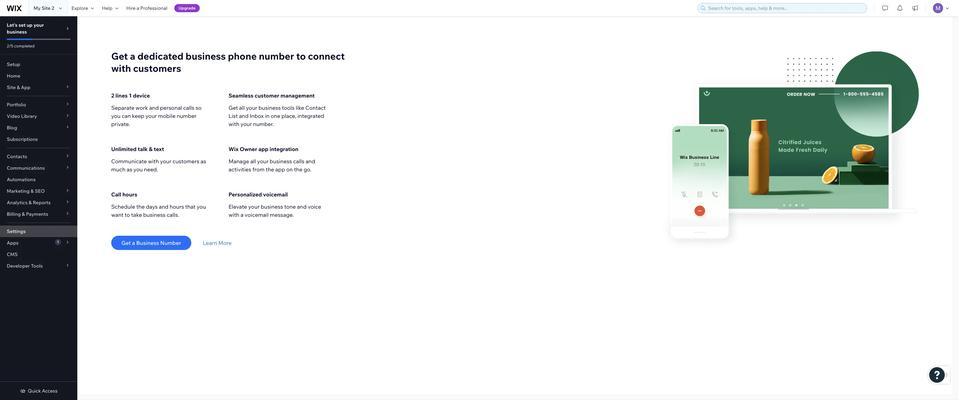 Task type: describe. For each thing, give the bounding box(es) containing it.
voicemail inside elevate your business tone and voice with a voicemail message.
[[245, 212, 269, 219]]

connect
[[308, 50, 345, 62]]

to inside schedule the days and hours that you want to take business calls.
[[125, 212, 130, 219]]

completed
[[14, 43, 35, 49]]

business inside let's set up your business
[[7, 29, 27, 35]]

home link
[[0, 70, 77, 82]]

elevate
[[229, 204, 247, 210]]

marketing & seo
[[7, 188, 45, 194]]

a inside elevate your business tone and voice with a voicemail message.
[[241, 212, 244, 219]]

quick access
[[28, 389, 58, 395]]

hire a professional
[[126, 5, 167, 11]]

site inside dropdown button
[[7, 85, 16, 91]]

call
[[111, 191, 121, 198]]

personal
[[160, 105, 182, 111]]

analytics & reports
[[7, 200, 51, 206]]

activities
[[229, 166, 251, 173]]

your inside separate work and personal calls so you can keep your mobile number private.
[[146, 113, 157, 119]]

a for get a business number
[[132, 240, 135, 247]]

app
[[21, 85, 30, 91]]

communications button
[[0, 163, 77, 174]]

management
[[281, 92, 315, 99]]

tools
[[31, 263, 43, 270]]

settings link
[[0, 226, 77, 238]]

home
[[7, 73, 20, 79]]

1 horizontal spatial the
[[266, 166, 274, 173]]

inbox
[[250, 113, 264, 119]]

explore
[[72, 5, 88, 11]]

help button
[[98, 0, 122, 16]]

video
[[7, 113, 20, 119]]

subscriptions link
[[0, 134, 77, 145]]

integrated
[[298, 113, 324, 119]]

Search for tools, apps, help & more... field
[[707, 3, 866, 13]]

let's set up your business
[[7, 22, 44, 35]]

& for reports
[[29, 200, 32, 206]]

and inside separate work and personal calls so you can keep your mobile number private.
[[149, 105, 159, 111]]

tone
[[285, 204, 296, 210]]

apps
[[7, 240, 19, 246]]

developer tools
[[7, 263, 43, 270]]

setup
[[7, 61, 20, 68]]

site & app button
[[0, 82, 77, 93]]

contacts
[[7, 154, 27, 160]]

get a business number button
[[111, 236, 192, 250]]

1 horizontal spatial site
[[42, 5, 51, 11]]

business
[[136, 240, 159, 247]]

voice
[[308, 204, 321, 210]]

2/5 completed
[[7, 43, 35, 49]]

number.
[[253, 121, 274, 128]]

& for payments
[[22, 211, 25, 218]]

portfolio button
[[0, 99, 77, 111]]

schedule the days and hours that you want to take business calls.
[[111, 204, 206, 219]]

get a business number
[[122, 240, 181, 247]]

all for manage
[[251, 158, 256, 165]]

get inside button
[[122, 240, 131, 247]]

number inside get a dedicated business phone number to connect with customers
[[259, 50, 294, 62]]

calls for and
[[293, 158, 305, 165]]

your inside manage all your business calls and activities from the app on the go.
[[257, 158, 269, 165]]

phone
[[228, 50, 257, 62]]

hire
[[126, 5, 136, 11]]

number
[[160, 240, 181, 247]]

cms link
[[0, 249, 77, 261]]

1 vertical spatial 2
[[111, 92, 114, 99]]

mobile
[[158, 113, 176, 119]]

0 horizontal spatial hours
[[123, 191, 137, 198]]

so
[[196, 105, 202, 111]]

business inside get all your business tools like contact list and inbox in one place, integrated with your number.
[[259, 105, 281, 111]]

your inside communicate with your customers as much as you need.
[[160, 158, 172, 165]]

with inside get a dedicated business phone number to connect with customers
[[111, 62, 131, 74]]

access
[[42, 389, 58, 395]]

& for seo
[[31, 188, 34, 194]]

up
[[27, 22, 33, 28]]

the inside schedule the days and hours that you want to take business calls.
[[136, 204, 145, 210]]

manage all your business calls and activities from the app on the go.
[[229, 158, 315, 173]]

days
[[146, 204, 158, 210]]

customers inside communicate with your customers as much as you need.
[[173, 158, 199, 165]]

calls.
[[167, 212, 179, 219]]

with inside get all your business tools like contact list and inbox in one place, integrated with your number.
[[229, 121, 240, 128]]

owner
[[240, 146, 257, 153]]

and inside get all your business tools like contact list and inbox in one place, integrated with your number.
[[239, 113, 249, 119]]

communicate with your customers as much as you need.
[[111, 158, 206, 173]]

unlimited talk & text
[[111, 146, 164, 153]]

2/5
[[7, 43, 13, 49]]

customers inside get a dedicated business phone number to connect with customers
[[133, 62, 181, 74]]

subscriptions
[[7, 136, 38, 143]]

place,
[[282, 113, 297, 119]]

separate work and personal calls so you can keep your mobile number private.
[[111, 105, 202, 128]]

lines
[[116, 92, 128, 99]]

work
[[136, 105, 148, 111]]

learn more
[[203, 240, 232, 247]]

communicate
[[111, 158, 147, 165]]

wix owner app integration
[[229, 146, 299, 153]]

1 horizontal spatial 1
[[129, 92, 132, 99]]

schedule
[[111, 204, 135, 210]]

contacts button
[[0, 151, 77, 163]]

go.
[[304, 166, 312, 173]]

customer
[[255, 92, 280, 99]]

hours inside schedule the days and hours that you want to take business calls.
[[170, 204, 184, 210]]

upgrade
[[179, 5, 196, 11]]

that
[[185, 204, 196, 210]]

quick
[[28, 389, 41, 395]]

get for and
[[229, 105, 238, 111]]

settings
[[7, 229, 26, 235]]

all for get
[[239, 105, 245, 111]]

contact
[[306, 105, 326, 111]]

portfolio
[[7, 102, 26, 108]]

professional
[[140, 5, 167, 11]]

analytics
[[7, 200, 28, 206]]

and inside elevate your business tone and voice with a voicemail message.
[[297, 204, 307, 210]]

quick access button
[[20, 389, 58, 395]]



Task type: locate. For each thing, give the bounding box(es) containing it.
you for hours
[[197, 204, 206, 210]]

to down schedule
[[125, 212, 130, 219]]

set
[[19, 22, 26, 28]]

a left the business
[[132, 240, 135, 247]]

1 horizontal spatial all
[[251, 158, 256, 165]]

can
[[122, 113, 131, 119]]

1 vertical spatial app
[[276, 166, 285, 173]]

message.
[[270, 212, 294, 219]]

0 vertical spatial as
[[201, 158, 206, 165]]

0 vertical spatial site
[[42, 5, 51, 11]]

your up from
[[257, 158, 269, 165]]

your down inbox
[[241, 121, 252, 128]]

marketing
[[7, 188, 30, 194]]

library
[[21, 113, 37, 119]]

1 horizontal spatial as
[[201, 158, 206, 165]]

developer
[[7, 263, 30, 270]]

and right work
[[149, 105, 159, 111]]

developer tools button
[[0, 261, 77, 272]]

& right talk
[[149, 146, 153, 153]]

2 horizontal spatial you
[[197, 204, 206, 210]]

automations link
[[0, 174, 77, 186]]

seo
[[35, 188, 45, 194]]

1 horizontal spatial you
[[134, 166, 143, 173]]

0 horizontal spatial app
[[259, 146, 269, 153]]

video library button
[[0, 111, 77, 122]]

a left 'dedicated'
[[130, 50, 135, 62]]

1 horizontal spatial 2
[[111, 92, 114, 99]]

in
[[265, 113, 270, 119]]

app right the owner
[[259, 146, 269, 153]]

all
[[239, 105, 245, 111], [251, 158, 256, 165]]

your
[[34, 22, 44, 28], [246, 105, 258, 111], [146, 113, 157, 119], [241, 121, 252, 128], [160, 158, 172, 165], [257, 158, 269, 165], [248, 204, 260, 210]]

with down list
[[229, 121, 240, 128]]

as
[[201, 158, 206, 165], [127, 166, 132, 173]]

seamless customer management
[[229, 92, 315, 99]]

app left on
[[276, 166, 285, 173]]

site down home
[[7, 85, 16, 91]]

with down elevate
[[229, 212, 240, 219]]

with
[[111, 62, 131, 74], [229, 121, 240, 128], [148, 158, 159, 165], [229, 212, 240, 219]]

a inside button
[[132, 240, 135, 247]]

1 horizontal spatial app
[[276, 166, 285, 173]]

0 vertical spatial app
[[259, 146, 269, 153]]

you up 'private.' on the left of the page
[[111, 113, 121, 119]]

a inside get a dedicated business phone number to connect with customers
[[130, 50, 135, 62]]

you for lines
[[111, 113, 121, 119]]

take
[[131, 212, 142, 219]]

a for hire a professional
[[137, 5, 139, 11]]

number
[[259, 50, 294, 62], [177, 113, 197, 119]]

your down text
[[160, 158, 172, 165]]

2 left 'lines'
[[111, 92, 114, 99]]

business inside schedule the days and hours that you want to take business calls.
[[143, 212, 166, 219]]

separate
[[111, 105, 134, 111]]

1 vertical spatial as
[[127, 166, 132, 173]]

with up the need. in the left top of the page
[[148, 158, 159, 165]]

1 vertical spatial get
[[229, 105, 238, 111]]

device
[[133, 92, 150, 99]]

2
[[52, 5, 54, 11], [111, 92, 114, 99]]

hours right call
[[123, 191, 137, 198]]

1 vertical spatial site
[[7, 85, 16, 91]]

all up from
[[251, 158, 256, 165]]

1 horizontal spatial number
[[259, 50, 294, 62]]

get inside get all your business tools like contact list and inbox in one place, integrated with your number.
[[229, 105, 238, 111]]

business
[[7, 29, 27, 35], [186, 50, 226, 62], [259, 105, 281, 111], [270, 158, 292, 165], [261, 204, 283, 210], [143, 212, 166, 219]]

& right billing
[[22, 211, 25, 218]]

a down elevate
[[241, 212, 244, 219]]

0 vertical spatial hours
[[123, 191, 137, 198]]

talk
[[138, 146, 148, 153]]

1 vertical spatial to
[[125, 212, 130, 219]]

1 vertical spatial 1
[[57, 240, 59, 245]]

personalized
[[229, 191, 262, 198]]

site & app
[[7, 85, 30, 91]]

text
[[154, 146, 164, 153]]

2 lines 1 device
[[111, 92, 150, 99]]

app inside manage all your business calls and activities from the app on the go.
[[276, 166, 285, 173]]

help
[[102, 5, 113, 11]]

get a dedicated business phone number to connect with customers
[[111, 50, 345, 74]]

the up take
[[136, 204, 145, 210]]

and right list
[[239, 113, 249, 119]]

you right that
[[197, 204, 206, 210]]

to
[[297, 50, 306, 62], [125, 212, 130, 219]]

1 vertical spatial number
[[177, 113, 197, 119]]

1 vertical spatial calls
[[293, 158, 305, 165]]

keep
[[132, 113, 144, 119]]

automations
[[7, 177, 36, 183]]

and right tone
[[297, 204, 307, 210]]

0 horizontal spatial calls
[[183, 105, 195, 111]]

1 horizontal spatial calls
[[293, 158, 305, 165]]

1 vertical spatial voicemail
[[245, 212, 269, 219]]

calls up go.
[[293, 158, 305, 165]]

all inside manage all your business calls and activities from the app on the go.
[[251, 158, 256, 165]]

1 vertical spatial all
[[251, 158, 256, 165]]

a for get a dedicated business phone number to connect with customers
[[130, 50, 135, 62]]

payments
[[26, 211, 48, 218]]

voicemail down personalized voicemail
[[245, 212, 269, 219]]

0 vertical spatial get
[[111, 50, 128, 62]]

business inside get a dedicated business phone number to connect with customers
[[186, 50, 226, 62]]

voicemail up elevate your business tone and voice with a voicemail message.
[[263, 191, 288, 198]]

0 horizontal spatial all
[[239, 105, 245, 111]]

calls for so
[[183, 105, 195, 111]]

1 vertical spatial customers
[[173, 158, 199, 165]]

0 vertical spatial all
[[239, 105, 245, 111]]

list
[[229, 113, 238, 119]]

your up inbox
[[246, 105, 258, 111]]

with up 'lines'
[[111, 62, 131, 74]]

you inside schedule the days and hours that you want to take business calls.
[[197, 204, 206, 210]]

sidebar element
[[0, 16, 77, 401]]

2 vertical spatial get
[[122, 240, 131, 247]]

0 vertical spatial voicemail
[[263, 191, 288, 198]]

to inside get a dedicated business phone number to connect with customers
[[297, 50, 306, 62]]

0 horizontal spatial to
[[125, 212, 130, 219]]

1
[[129, 92, 132, 99], [57, 240, 59, 245]]

setup link
[[0, 59, 77, 70]]

more
[[219, 240, 232, 247]]

your down work
[[146, 113, 157, 119]]

your inside elevate your business tone and voice with a voicemail message.
[[248, 204, 260, 210]]

0 horizontal spatial you
[[111, 113, 121, 119]]

get inside get a dedicated business phone number to connect with customers
[[111, 50, 128, 62]]

cms
[[7, 252, 18, 258]]

all down seamless
[[239, 105, 245, 111]]

0 vertical spatial calls
[[183, 105, 195, 111]]

your right up
[[34, 22, 44, 28]]

calls left so
[[183, 105, 195, 111]]

& left the app
[[17, 85, 20, 91]]

0 vertical spatial 1
[[129, 92, 132, 99]]

0 horizontal spatial site
[[7, 85, 16, 91]]

calls inside separate work and personal calls so you can keep your mobile number private.
[[183, 105, 195, 111]]

to left connect on the left top of the page
[[297, 50, 306, 62]]

1 inside sidebar element
[[57, 240, 59, 245]]

number inside separate work and personal calls so you can keep your mobile number private.
[[177, 113, 197, 119]]

my
[[34, 5, 41, 11]]

2 right my
[[52, 5, 54, 11]]

site right my
[[42, 5, 51, 11]]

much
[[111, 166, 126, 173]]

get
[[111, 50, 128, 62], [229, 105, 238, 111], [122, 240, 131, 247]]

1 horizontal spatial hours
[[170, 204, 184, 210]]

&
[[17, 85, 20, 91], [149, 146, 153, 153], [31, 188, 34, 194], [29, 200, 32, 206], [22, 211, 25, 218]]

& inside popup button
[[31, 188, 34, 194]]

learn more button
[[203, 239, 232, 247]]

and inside schedule the days and hours that you want to take business calls.
[[159, 204, 169, 210]]

and right days
[[159, 204, 169, 210]]

your inside let's set up your business
[[34, 22, 44, 28]]

& left reports
[[29, 200, 32, 206]]

marketing & seo button
[[0, 186, 77, 197]]

all inside get all your business tools like contact list and inbox in one place, integrated with your number.
[[239, 105, 245, 111]]

with inside communicate with your customers as much as you need.
[[148, 158, 159, 165]]

1 vertical spatial hours
[[170, 204, 184, 210]]

a right hire at the left of the page
[[137, 5, 139, 11]]

call hours
[[111, 191, 137, 198]]

with inside elevate your business tone and voice with a voicemail message.
[[229, 212, 240, 219]]

0 horizontal spatial as
[[127, 166, 132, 173]]

0 vertical spatial 2
[[52, 5, 54, 11]]

and inside manage all your business calls and activities from the app on the go.
[[306, 158, 315, 165]]

the right on
[[294, 166, 303, 173]]

blog
[[7, 125, 17, 131]]

upgrade button
[[175, 4, 200, 12]]

0 horizontal spatial number
[[177, 113, 197, 119]]

elevate your business tone and voice with a voicemail message.
[[229, 204, 321, 219]]

calls inside manage all your business calls and activities from the app on the go.
[[293, 158, 305, 165]]

1 right 'lines'
[[129, 92, 132, 99]]

1 vertical spatial you
[[134, 166, 143, 173]]

0 vertical spatial you
[[111, 113, 121, 119]]

0 vertical spatial customers
[[133, 62, 181, 74]]

let's
[[7, 22, 18, 28]]

2 vertical spatial you
[[197, 204, 206, 210]]

analytics & reports button
[[0, 197, 77, 209]]

hours up calls.
[[170, 204, 184, 210]]

reports
[[33, 200, 51, 206]]

& for app
[[17, 85, 20, 91]]

& inside popup button
[[22, 211, 25, 218]]

customers
[[133, 62, 181, 74], [173, 158, 199, 165]]

0 vertical spatial to
[[297, 50, 306, 62]]

my site 2
[[34, 5, 54, 11]]

wix
[[229, 146, 239, 153]]

tools
[[282, 105, 295, 111]]

1 down the settings "link"
[[57, 240, 59, 245]]

your down personalized voicemail
[[248, 204, 260, 210]]

on
[[287, 166, 293, 173]]

get all your business tools like contact list and inbox in one place, integrated with your number.
[[229, 105, 326, 128]]

0 vertical spatial number
[[259, 50, 294, 62]]

you inside separate work and personal calls so you can keep your mobile number private.
[[111, 113, 121, 119]]

and
[[149, 105, 159, 111], [239, 113, 249, 119], [306, 158, 315, 165], [159, 204, 169, 210], [297, 204, 307, 210]]

& left "seo"
[[31, 188, 34, 194]]

0 horizontal spatial 2
[[52, 5, 54, 11]]

hire a professional link
[[122, 0, 172, 16]]

0 horizontal spatial 1
[[57, 240, 59, 245]]

business inside elevate your business tone and voice with a voicemail message.
[[261, 204, 283, 210]]

1 horizontal spatial to
[[297, 50, 306, 62]]

billing & payments button
[[0, 209, 77, 220]]

communications
[[7, 165, 45, 171]]

get for with
[[111, 50, 128, 62]]

0 horizontal spatial the
[[136, 204, 145, 210]]

seamless
[[229, 92, 254, 99]]

2 horizontal spatial the
[[294, 166, 303, 173]]

you inside communicate with your customers as much as you need.
[[134, 166, 143, 173]]

the right from
[[266, 166, 274, 173]]

private.
[[111, 121, 130, 128]]

learn
[[203, 240, 217, 247]]

you down communicate
[[134, 166, 143, 173]]

business inside manage all your business calls and activities from the app on the go.
[[270, 158, 292, 165]]

and up go.
[[306, 158, 315, 165]]



Task type: vqa. For each thing, say whether or not it's contained in the screenshot.
BOOKING SERVICES
no



